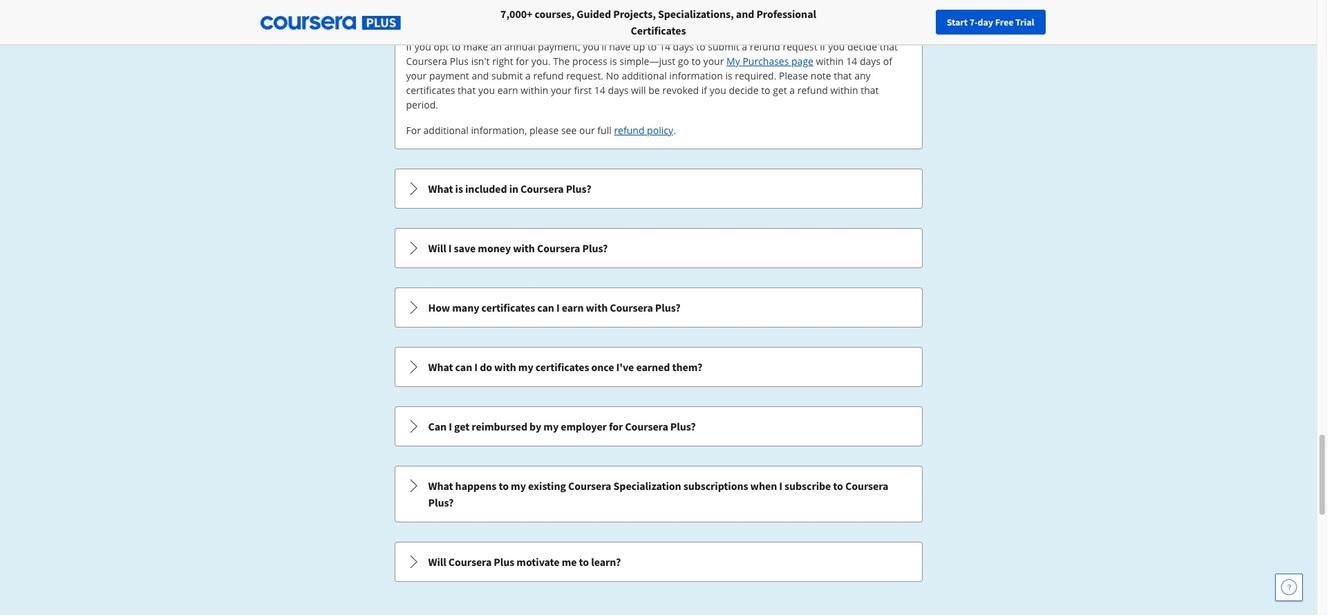Task type: vqa. For each thing, say whether or not it's contained in the screenshot.
revoked
yes



Task type: describe. For each thing, give the bounding box(es) containing it.
how many certificates can i earn with coursera plus?
[[428, 301, 681, 315]]

new
[[1063, 16, 1081, 28]]

make
[[463, 40, 488, 53]]

how
[[428, 301, 450, 315]]

additional inside within 14 days of your payment and submit a refund request. no additional information is required. please note that any certificates that you earn within your first 14 days will be revoked if you decide to get a refund within that period.
[[622, 69, 667, 82]]

your inside if you opt to make an annual payment, you'll have up to 14 days to submit a refund request if you decide that coursera plus isn't right for you. the process is simple—just go to your
[[704, 55, 724, 68]]

i right can at the bottom of the page
[[449, 420, 452, 434]]

if inside within 14 days of your payment and submit a refund request. no additional information is required. please note that any certificates that you earn within your first 14 days will be revoked if you decide to get a refund within that period.
[[702, 84, 708, 97]]

coursera right existing
[[568, 479, 612, 493]]

2 horizontal spatial days
[[860, 55, 881, 68]]

do
[[480, 360, 492, 374]]

guided
[[577, 7, 611, 21]]

to inside within 14 days of your payment and submit a refund request. no additional information is required. please note that any certificates that you earn within your first 14 days will be revoked if you decide to get a refund within that period.
[[762, 84, 771, 97]]

page
[[792, 55, 814, 68]]

earn inside within 14 days of your payment and submit a refund request. no additional information is required. please note that any certificates that you earn within your first 14 days will be revoked if you decide to get a refund within that period.
[[498, 84, 518, 97]]

0 horizontal spatial a
[[526, 69, 531, 82]]

1 vertical spatial certificates
[[482, 301, 535, 315]]

days inside if you opt to make an annual payment, you'll have up to 14 days to submit a refund request if you decide that coursera plus isn't right for you. the process is simple—just go to your
[[673, 40, 694, 53]]

information
[[670, 69, 723, 82]]

opt
[[434, 40, 449, 53]]

within down you.
[[521, 84, 549, 97]]

specialization
[[614, 479, 682, 493]]

you down information
[[710, 84, 727, 97]]

i inside what happens to my existing coursera specialization subscriptions when i subscribe to coursera plus?
[[780, 479, 783, 493]]

request.
[[566, 69, 604, 82]]

that inside if you opt to make an annual payment, you'll have up to 14 days to submit a refund request if you decide that coursera plus isn't right for you. the process is simple—just go to your
[[880, 40, 898, 53]]

my inside what happens to my existing coursera specialization subscriptions when i subscribe to coursera plus?
[[511, 479, 526, 493]]

existing
[[528, 479, 566, 493]]

included
[[465, 182, 507, 196]]

with for plus?
[[513, 241, 535, 255]]

your up period.
[[406, 69, 427, 82]]

an
[[491, 40, 502, 53]]

have
[[609, 40, 631, 53]]

subscribe
[[785, 479, 831, 493]]

happens
[[455, 479, 497, 493]]

what can i do with my certificates once i've earned them? button
[[395, 348, 922, 387]]

save
[[454, 241, 476, 255]]

day
[[978, 16, 994, 28]]

earned
[[636, 360, 670, 374]]

our
[[579, 124, 595, 137]]

to right happens
[[499, 479, 509, 493]]

will i save money with coursera plus? button
[[395, 229, 922, 268]]

find your new career link
[[1016, 14, 1116, 31]]

your right find
[[1042, 16, 1061, 28]]

decide inside within 14 days of your payment and submit a refund request. no additional information is required. please note that any certificates that you earn within your first 14 days will be revoked if you decide to get a refund within that period.
[[729, 84, 759, 97]]

get inside within 14 days of your payment and submit a refund request. no additional information is required. please note that any certificates that you earn within your first 14 days will be revoked if you decide to get a refund within that period.
[[773, 84, 787, 97]]

simple—just
[[620, 55, 676, 68]]

is inside dropdown button
[[455, 182, 463, 196]]

submit inside within 14 days of your payment and submit a refund request. no additional information is required. please note that any certificates that you earn within your first 14 days will be revoked if you decide to get a refund within that period.
[[492, 69, 523, 82]]

payment
[[429, 69, 469, 82]]

motivate
[[517, 555, 560, 569]]

free
[[996, 16, 1014, 28]]

in
[[509, 182, 519, 196]]

what for what can i do with my certificates once i've earned them?
[[428, 360, 453, 374]]

1 horizontal spatial can
[[538, 301, 555, 315]]

right
[[492, 55, 514, 68]]

i up what can i do with my certificates once i've earned them?
[[557, 301, 560, 315]]

within up note
[[816, 55, 844, 68]]

career
[[1083, 16, 1109, 28]]

your left the first
[[551, 84, 572, 97]]

please
[[530, 124, 559, 137]]

2 horizontal spatial a
[[790, 84, 795, 97]]

certificates
[[631, 24, 686, 37]]

to right subscribe
[[834, 479, 844, 493]]

by
[[530, 420, 542, 434]]

many
[[452, 301, 480, 315]]

policy
[[647, 124, 674, 137]]

reimbursed
[[472, 420, 528, 434]]

start
[[947, 16, 968, 28]]

first
[[574, 84, 592, 97]]

will
[[631, 84, 646, 97]]

will coursera plus motivate me to learn?
[[428, 555, 621, 569]]

note
[[811, 69, 832, 82]]

request
[[783, 40, 818, 53]]

coursera up "specialization"
[[625, 420, 669, 434]]

refund down you.
[[533, 69, 564, 82]]

7,000+ courses, guided projects, specializations, and professional certificates
[[501, 7, 817, 37]]

2 vertical spatial certificates
[[536, 360, 589, 374]]

to up information
[[697, 40, 706, 53]]

required.
[[735, 69, 777, 82]]

plus inside dropdown button
[[494, 555, 515, 569]]

money
[[478, 241, 511, 255]]

information,
[[471, 124, 527, 137]]

within down the any
[[831, 84, 859, 97]]

that down the any
[[861, 84, 879, 97]]

will coursera plus motivate me to learn? button
[[395, 543, 922, 582]]

coursera left 'motivate' on the left bottom
[[449, 555, 492, 569]]

what is included in coursera plus? button
[[395, 169, 922, 208]]

courses,
[[535, 7, 575, 21]]

what can i do with my certificates once i've earned them?
[[428, 360, 703, 374]]

1 vertical spatial can
[[455, 360, 472, 374]]

will for will coursera plus motivate me to learn?
[[428, 555, 447, 569]]

isn't
[[471, 55, 490, 68]]

my purchases page
[[727, 55, 814, 68]]

the
[[553, 55, 570, 68]]

projects,
[[614, 7, 656, 21]]

you up note
[[829, 40, 845, 53]]

can i get reimbursed by my employer for coursera plus?
[[428, 420, 696, 434]]

revoked
[[663, 84, 699, 97]]

and inside 7,000+ courses, guided projects, specializations, and professional certificates
[[736, 7, 755, 21]]

you right if
[[415, 40, 431, 53]]

any
[[855, 69, 871, 82]]

what for what is included in coursera plus?
[[428, 182, 453, 196]]

annual
[[505, 40, 536, 53]]

what for what happens to my existing coursera specialization subscriptions when i subscribe to coursera plus?
[[428, 479, 453, 493]]



Task type: locate. For each thing, give the bounding box(es) containing it.
will for will i save money with coursera plus?
[[428, 241, 447, 255]]

14
[[660, 40, 671, 53], [847, 55, 858, 68], [595, 84, 606, 97]]

if down information
[[702, 84, 708, 97]]

that
[[880, 40, 898, 53], [834, 69, 852, 82], [458, 84, 476, 97], [861, 84, 879, 97]]

2 vertical spatial is
[[455, 182, 463, 196]]

what happens to my existing coursera specialization subscriptions when i subscribe to coursera plus?
[[428, 479, 889, 510]]

certificates right many at left
[[482, 301, 535, 315]]

earn inside the how many certificates can i earn with coursera plus? dropdown button
[[562, 301, 584, 315]]

days
[[673, 40, 694, 53], [860, 55, 881, 68], [608, 84, 629, 97]]

be
[[649, 84, 660, 97]]

0 horizontal spatial is
[[455, 182, 463, 196]]

0 horizontal spatial if
[[702, 84, 708, 97]]

get inside dropdown button
[[454, 420, 470, 434]]

additional right for in the top of the page
[[424, 124, 469, 137]]

0 vertical spatial decide
[[848, 40, 878, 53]]

2 vertical spatial days
[[608, 84, 629, 97]]

a down please
[[790, 84, 795, 97]]

2 horizontal spatial 14
[[847, 55, 858, 68]]

your
[[1042, 16, 1061, 28], [704, 55, 724, 68], [406, 69, 427, 82], [551, 84, 572, 97]]

i left save
[[449, 241, 452, 255]]

with right do
[[495, 360, 516, 374]]

1 horizontal spatial and
[[736, 7, 755, 21]]

plus? inside what happens to my existing coursera specialization subscriptions when i subscribe to coursera plus?
[[428, 496, 454, 510]]

payment,
[[538, 40, 581, 53]]

a inside if you opt to make an annual payment, you'll have up to 14 days to submit a refund request if you decide that coursera plus isn't right for you. the process is simple—just go to your
[[742, 40, 748, 53]]

0 horizontal spatial days
[[608, 84, 629, 97]]

a down annual
[[526, 69, 531, 82]]

14 inside if you opt to make an annual payment, you'll have up to 14 days to submit a refund request if you decide that coursera plus isn't right for you. the process is simple—just go to your
[[660, 40, 671, 53]]

when
[[751, 479, 777, 493]]

0 vertical spatial and
[[736, 7, 755, 21]]

0 vertical spatial additional
[[622, 69, 667, 82]]

0 vertical spatial submit
[[708, 40, 740, 53]]

2 vertical spatial what
[[428, 479, 453, 493]]

for
[[406, 124, 421, 137]]

my
[[519, 360, 534, 374], [544, 420, 559, 434], [511, 479, 526, 493]]

earn
[[498, 84, 518, 97], [562, 301, 584, 315]]

plus
[[450, 55, 469, 68], [494, 555, 515, 569]]

see
[[561, 124, 577, 137]]

2 what from the top
[[428, 360, 453, 374]]

1 vertical spatial my
[[544, 420, 559, 434]]

find your new career
[[1023, 16, 1109, 28]]

days down no
[[608, 84, 629, 97]]

what inside what can i do with my certificates once i've earned them? dropdown button
[[428, 360, 453, 374]]

2 vertical spatial with
[[495, 360, 516, 374]]

i
[[449, 241, 452, 255], [557, 301, 560, 315], [475, 360, 478, 374], [449, 420, 452, 434], [780, 479, 783, 493]]

process
[[573, 55, 608, 68]]

full
[[598, 124, 612, 137]]

get right can at the bottom of the page
[[454, 420, 470, 434]]

14 down certificates
[[660, 40, 671, 53]]

for inside if you opt to make an annual payment, you'll have up to 14 days to submit a refund request if you decide that coursera plus isn't right for you. the process is simple—just go to your
[[516, 55, 529, 68]]

0 horizontal spatial earn
[[498, 84, 518, 97]]

and down the isn't
[[472, 69, 489, 82]]

to right opt
[[452, 40, 461, 53]]

get down please
[[773, 84, 787, 97]]

is down my
[[726, 69, 733, 82]]

coursera plus image
[[260, 16, 401, 30]]

my right by
[[544, 420, 559, 434]]

0 vertical spatial get
[[773, 84, 787, 97]]

plus up payment
[[450, 55, 469, 68]]

coursera right "in" at the left of page
[[521, 182, 564, 196]]

1 vertical spatial is
[[726, 69, 733, 82]]

my left existing
[[511, 479, 526, 493]]

1 vertical spatial get
[[454, 420, 470, 434]]

decide down required.
[[729, 84, 759, 97]]

additional
[[622, 69, 667, 82], [424, 124, 469, 137]]

refund down note
[[798, 84, 828, 97]]

earn down right
[[498, 84, 518, 97]]

1 horizontal spatial submit
[[708, 40, 740, 53]]

my for certificates
[[519, 360, 534, 374]]

refund inside if you opt to make an annual payment, you'll have up to 14 days to submit a refund request if you decide that coursera plus isn't right for you. the process is simple—just go to your
[[750, 40, 781, 53]]

0 vertical spatial is
[[610, 55, 617, 68]]

me
[[562, 555, 577, 569]]

certificates inside within 14 days of your payment and submit a refund request. no additional information is required. please note that any certificates that you earn within your first 14 days will be revoked if you decide to get a refund within that period.
[[406, 84, 455, 97]]

0 horizontal spatial plus
[[450, 55, 469, 68]]

coursera up how many certificates can i earn with coursera plus?
[[537, 241, 581, 255]]

1 horizontal spatial for
[[609, 420, 623, 434]]

1 horizontal spatial decide
[[848, 40, 878, 53]]

my
[[727, 55, 740, 68]]

can left do
[[455, 360, 472, 374]]

is inside if you opt to make an annual payment, you'll have up to 14 days to submit a refund request if you decide that coursera plus isn't right for you. the process is simple—just go to your
[[610, 55, 617, 68]]

1 vertical spatial what
[[428, 360, 453, 374]]

if
[[820, 40, 826, 53], [702, 84, 708, 97]]

what happens to my existing coursera specialization subscriptions when i subscribe to coursera plus? button
[[395, 467, 922, 522]]

within
[[816, 55, 844, 68], [521, 84, 549, 97], [831, 84, 859, 97]]

1 horizontal spatial if
[[820, 40, 826, 53]]

1 horizontal spatial earn
[[562, 301, 584, 315]]

for additional information, please see our full refund policy .
[[406, 124, 676, 137]]

0 vertical spatial a
[[742, 40, 748, 53]]

subscriptions
[[684, 479, 749, 493]]

1 horizontal spatial 14
[[660, 40, 671, 53]]

1 vertical spatial a
[[526, 69, 531, 82]]

go
[[678, 55, 689, 68]]

that down payment
[[458, 84, 476, 97]]

of
[[884, 55, 893, 68]]

coursera
[[406, 55, 448, 68], [521, 182, 564, 196], [537, 241, 581, 255], [610, 301, 653, 315], [625, 420, 669, 434], [568, 479, 612, 493], [846, 479, 889, 493], [449, 555, 492, 569]]

1 horizontal spatial plus
[[494, 555, 515, 569]]

learn?
[[591, 555, 621, 569]]

0 horizontal spatial get
[[454, 420, 470, 434]]

1 vertical spatial if
[[702, 84, 708, 97]]

1 horizontal spatial days
[[673, 40, 694, 53]]

0 vertical spatial certificates
[[406, 84, 455, 97]]

what inside what happens to my existing coursera specialization subscriptions when i subscribe to coursera plus?
[[428, 479, 453, 493]]

0 horizontal spatial for
[[516, 55, 529, 68]]

my right do
[[519, 360, 534, 374]]

1 vertical spatial with
[[586, 301, 608, 315]]

start 7-day free trial
[[947, 16, 1035, 28]]

0 vertical spatial if
[[820, 40, 826, 53]]

2 vertical spatial a
[[790, 84, 795, 97]]

None search field
[[190, 9, 522, 36]]

within 14 days of your payment and submit a refund request. no additional information is required. please note that any certificates that you earn within your first 14 days will be revoked if you decide to get a refund within that period.
[[406, 55, 893, 111]]

certificates left once
[[536, 360, 589, 374]]

trial
[[1016, 16, 1035, 28]]

to inside dropdown button
[[579, 555, 589, 569]]

0 horizontal spatial can
[[455, 360, 472, 374]]

certificates up period.
[[406, 84, 455, 97]]

your left my
[[704, 55, 724, 68]]

can i get reimbursed by my employer for coursera plus? button
[[395, 407, 922, 446]]

i left do
[[475, 360, 478, 374]]

plus inside if you opt to make an annual payment, you'll have up to 14 days to submit a refund request if you decide that coursera plus isn't right for you. the process is simple—just go to your
[[450, 55, 469, 68]]

0 vertical spatial what
[[428, 182, 453, 196]]

specializations,
[[658, 7, 734, 21]]

0 vertical spatial can
[[538, 301, 555, 315]]

2 horizontal spatial is
[[726, 69, 733, 82]]

to down required.
[[762, 84, 771, 97]]

with for certificates
[[495, 360, 516, 374]]

1 vertical spatial days
[[860, 55, 881, 68]]

is inside within 14 days of your payment and submit a refund request. no additional information is required. please note that any certificates that you earn within your first 14 days will be revoked if you decide to get a refund within that period.
[[726, 69, 733, 82]]

what inside what is included in coursera plus? dropdown button
[[428, 182, 453, 196]]

2 vertical spatial my
[[511, 479, 526, 493]]

that left the any
[[834, 69, 852, 82]]

14 up the any
[[847, 55, 858, 68]]

additional down simple—just
[[622, 69, 667, 82]]

my for employer
[[544, 420, 559, 434]]

2 vertical spatial 14
[[595, 84, 606, 97]]

0 horizontal spatial additional
[[424, 124, 469, 137]]

1 horizontal spatial additional
[[622, 69, 667, 82]]

0 horizontal spatial submit
[[492, 69, 523, 82]]

1 vertical spatial submit
[[492, 69, 523, 82]]

you
[[415, 40, 431, 53], [829, 40, 845, 53], [479, 84, 495, 97], [710, 84, 727, 97]]

7,000+
[[501, 7, 533, 21]]

1 vertical spatial for
[[609, 420, 623, 434]]

for inside dropdown button
[[609, 420, 623, 434]]

1 vertical spatial plus
[[494, 555, 515, 569]]

decide inside if you opt to make an annual payment, you'll have up to 14 days to submit a refund request if you decide that coursera plus isn't right for you. the process is simple—just go to your
[[848, 40, 878, 53]]

1 what from the top
[[428, 182, 453, 196]]

period.
[[406, 98, 438, 111]]

1 horizontal spatial get
[[773, 84, 787, 97]]

will
[[428, 241, 447, 255], [428, 555, 447, 569]]

purchases
[[743, 55, 789, 68]]

if
[[406, 40, 412, 53]]

earn up what can i do with my certificates once i've earned them?
[[562, 301, 584, 315]]

plus left 'motivate' on the left bottom
[[494, 555, 515, 569]]

0 vertical spatial earn
[[498, 84, 518, 97]]

submit
[[708, 40, 740, 53], [492, 69, 523, 82]]

0 vertical spatial 14
[[660, 40, 671, 53]]

refund right full
[[614, 124, 645, 137]]

1 vertical spatial will
[[428, 555, 447, 569]]

is up no
[[610, 55, 617, 68]]

i right when
[[780, 479, 783, 493]]

if right request
[[820, 40, 826, 53]]

you'll
[[583, 40, 607, 53]]

submit inside if you opt to make an annual payment, you'll have up to 14 days to submit a refund request if you decide that coursera plus isn't right for you. the process is simple—just go to your
[[708, 40, 740, 53]]

them?
[[672, 360, 703, 374]]

is
[[610, 55, 617, 68], [726, 69, 733, 82], [455, 182, 463, 196]]

please
[[779, 69, 809, 82]]

3 what from the top
[[428, 479, 453, 493]]

you.
[[532, 55, 551, 68]]

with up once
[[586, 301, 608, 315]]

0 vertical spatial days
[[673, 40, 694, 53]]

1 vertical spatial earn
[[562, 301, 584, 315]]

employer
[[561, 420, 607, 434]]

days up the any
[[860, 55, 881, 68]]

decide up the any
[[848, 40, 878, 53]]

submit up my
[[708, 40, 740, 53]]

a
[[742, 40, 748, 53], [526, 69, 531, 82], [790, 84, 795, 97]]

to right me on the bottom
[[579, 555, 589, 569]]

refund
[[750, 40, 781, 53], [533, 69, 564, 82], [798, 84, 828, 97], [614, 124, 645, 137]]

what left do
[[428, 360, 453, 374]]

days up go
[[673, 40, 694, 53]]

refund up purchases
[[750, 40, 781, 53]]

1 vertical spatial and
[[472, 69, 489, 82]]

0 horizontal spatial and
[[472, 69, 489, 82]]

0 vertical spatial for
[[516, 55, 529, 68]]

and left professional at top right
[[736, 7, 755, 21]]

1 vertical spatial 14
[[847, 55, 858, 68]]

professional
[[757, 7, 817, 21]]

if you opt to make an annual payment, you'll have up to 14 days to submit a refund request if you decide that coursera plus isn't right for you. the process is simple—just go to your
[[406, 40, 898, 68]]

start 7-day free trial button
[[936, 10, 1046, 35]]

is left the included
[[455, 182, 463, 196]]

certificates
[[406, 84, 455, 97], [482, 301, 535, 315], [536, 360, 589, 374]]

find
[[1023, 16, 1040, 28]]

0 vertical spatial plus
[[450, 55, 469, 68]]

coursera inside if you opt to make an annual payment, you'll have up to 14 days to submit a refund request if you decide that coursera plus isn't right for you. the process is simple—just go to your
[[406, 55, 448, 68]]

0 horizontal spatial decide
[[729, 84, 759, 97]]

how many certificates can i earn with coursera plus? button
[[395, 288, 922, 327]]

for
[[516, 55, 529, 68], [609, 420, 623, 434]]

coursera down opt
[[406, 55, 448, 68]]

1 vertical spatial additional
[[424, 124, 469, 137]]

i've
[[617, 360, 634, 374]]

1 will from the top
[[428, 241, 447, 255]]

will i save money with coursera plus?
[[428, 241, 608, 255]]

0 vertical spatial with
[[513, 241, 535, 255]]

that up of
[[880, 40, 898, 53]]

and inside within 14 days of your payment and submit a refund request. no additional information is required. please note that any certificates that you earn within your first 14 days will be revoked if you decide to get a refund within that period.
[[472, 69, 489, 82]]

what left happens
[[428, 479, 453, 493]]

0 horizontal spatial 14
[[595, 84, 606, 97]]

a up purchases
[[742, 40, 748, 53]]

what is included in coursera plus?
[[428, 182, 592, 196]]

for down annual
[[516, 55, 529, 68]]

submit down right
[[492, 69, 523, 82]]

for right employer
[[609, 420, 623, 434]]

1 horizontal spatial is
[[610, 55, 617, 68]]

1 vertical spatial decide
[[729, 84, 759, 97]]

plus?
[[566, 182, 592, 196], [583, 241, 608, 255], [655, 301, 681, 315], [671, 420, 696, 434], [428, 496, 454, 510]]

coursera up i've
[[610, 301, 653, 315]]

2 will from the top
[[428, 555, 447, 569]]

list containing what is included in coursera plus?
[[393, 0, 924, 584]]

once
[[592, 360, 614, 374]]

decide
[[848, 40, 878, 53], [729, 84, 759, 97]]

you down the isn't
[[479, 84, 495, 97]]

with right money
[[513, 241, 535, 255]]

coursera right subscribe
[[846, 479, 889, 493]]

and
[[736, 7, 755, 21], [472, 69, 489, 82]]

no
[[606, 69, 619, 82]]

can up what can i do with my certificates once i've earned them?
[[538, 301, 555, 315]]

to right up
[[648, 40, 657, 53]]

.
[[674, 124, 676, 137]]

1 horizontal spatial a
[[742, 40, 748, 53]]

0 vertical spatial my
[[519, 360, 534, 374]]

14 right the first
[[595, 84, 606, 97]]

to right go
[[692, 55, 701, 68]]

list
[[393, 0, 924, 584]]

help center image
[[1281, 580, 1298, 596]]

can
[[428, 420, 447, 434]]

what left the included
[[428, 182, 453, 196]]

what
[[428, 182, 453, 196], [428, 360, 453, 374], [428, 479, 453, 493]]

to
[[452, 40, 461, 53], [648, 40, 657, 53], [697, 40, 706, 53], [692, 55, 701, 68], [762, 84, 771, 97], [499, 479, 509, 493], [834, 479, 844, 493], [579, 555, 589, 569]]

0 vertical spatial will
[[428, 241, 447, 255]]

7-
[[970, 16, 978, 28]]

up
[[634, 40, 645, 53]]

if inside if you opt to make an annual payment, you'll have up to 14 days to submit a refund request if you decide that coursera plus isn't right for you. the process is simple—just go to your
[[820, 40, 826, 53]]



